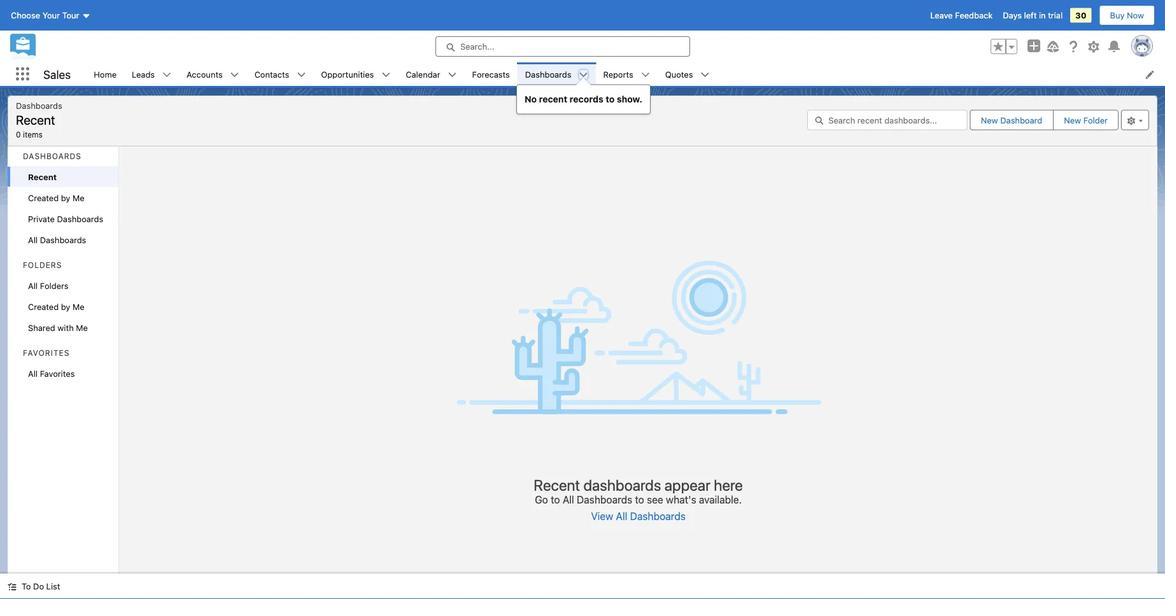Task type: locate. For each thing, give the bounding box(es) containing it.
created by me link up with
[[8, 296, 119, 317]]

new for new dashboard
[[981, 115, 998, 125]]

shared
[[28, 323, 55, 332]]

recent inside dashboards recent 0 items
[[16, 112, 55, 127]]

all dashboards link
[[8, 229, 119, 250]]

recent
[[539, 94, 568, 104]]

text default image inside leads list item
[[162, 70, 171, 79]]

text default image right reports
[[641, 70, 650, 79]]

by
[[61, 193, 70, 203], [61, 302, 70, 311]]

all up shared
[[28, 281, 38, 290]]

private dashboards link
[[8, 208, 119, 229]]

Search recent dashboards... text field
[[808, 110, 968, 130]]

text default image for accounts
[[230, 70, 239, 79]]

all down private
[[28, 235, 38, 245]]

all inside all favorites link
[[28, 369, 38, 378]]

in
[[1039, 11, 1046, 20]]

2 created from the top
[[28, 302, 59, 311]]

0 vertical spatial created
[[28, 193, 59, 203]]

all inside all folders link
[[28, 281, 38, 290]]

created by me for dashboards
[[28, 193, 84, 203]]

created by me link
[[8, 187, 119, 208], [8, 296, 119, 317]]

created up private
[[28, 193, 59, 203]]

all favorites link
[[8, 363, 119, 384]]

text default image right leads
[[162, 70, 171, 79]]

contacts list item
[[247, 62, 314, 86]]

new inside button
[[1064, 115, 1082, 125]]

created by me link for dashboards
[[8, 187, 119, 208]]

1 vertical spatial folders
[[40, 281, 69, 290]]

0 vertical spatial by
[[61, 193, 70, 203]]

new folder button
[[1054, 110, 1119, 130]]

2 vertical spatial me
[[76, 323, 88, 332]]

folders up the 'all folders'
[[23, 261, 62, 270]]

choose
[[11, 11, 40, 20]]

me up private dashboards
[[73, 193, 84, 203]]

to
[[606, 94, 615, 104], [551, 494, 560, 506], [635, 494, 645, 506]]

forecasts
[[472, 69, 510, 79]]

1 by from the top
[[61, 193, 70, 203]]

favorites down shared with me
[[40, 369, 75, 378]]

choose your tour
[[11, 11, 79, 20]]

group
[[991, 39, 1018, 54]]

1 vertical spatial favorites
[[40, 369, 75, 378]]

2 created by me link from the top
[[8, 296, 119, 317]]

favorites
[[23, 349, 70, 358], [40, 369, 75, 378]]

created by me link up private dashboards
[[8, 187, 119, 208]]

text default image right accounts
[[230, 70, 239, 79]]

text default image inside the reports list item
[[641, 70, 650, 79]]

3 text default image from the left
[[448, 70, 457, 79]]

0 horizontal spatial to
[[551, 494, 560, 506]]

new inside button
[[981, 115, 998, 125]]

1 vertical spatial me
[[73, 302, 84, 311]]

folders
[[23, 261, 62, 270], [40, 281, 69, 290]]

2 new from the left
[[1064, 115, 1082, 125]]

dashboards up the view
[[577, 494, 633, 506]]

all right go
[[563, 494, 574, 506]]

opportunities link
[[314, 62, 382, 86]]

text default image up no recent records to show.
[[579, 70, 588, 79]]

text default image right 'calendar' at left
[[448, 70, 457, 79]]

private
[[28, 214, 55, 224]]

all for all favorites
[[28, 369, 38, 378]]

0 vertical spatial folders
[[23, 261, 62, 270]]

0 vertical spatial me
[[73, 193, 84, 203]]

dashboards down private dashboards link
[[40, 235, 86, 245]]

created by me up private dashboards link
[[28, 193, 84, 203]]

created by me
[[28, 193, 84, 203], [28, 302, 84, 311]]

new left folder
[[1064, 115, 1082, 125]]

created by me for with
[[28, 302, 84, 311]]

created up shared
[[28, 302, 59, 311]]

all favorites
[[28, 369, 75, 378]]

quotes link
[[658, 62, 701, 86]]

leave feedback link
[[931, 11, 993, 20]]

to do list
[[22, 582, 60, 591]]

text default image inside quotes list item
[[701, 70, 710, 79]]

me up with
[[73, 302, 84, 311]]

new
[[981, 115, 998, 125], [1064, 115, 1082, 125]]

2 created by me from the top
[[28, 302, 84, 311]]

text default image left to
[[8, 582, 17, 591]]

0 vertical spatial recent
[[16, 112, 55, 127]]

recent
[[16, 112, 55, 127], [28, 172, 57, 182], [534, 476, 580, 494]]

folders up shared with me
[[40, 281, 69, 290]]

text default image inside no recent records to show. list item
[[579, 70, 588, 79]]

go
[[535, 494, 548, 506]]

text default image
[[230, 70, 239, 79], [297, 70, 306, 79], [448, 70, 457, 79], [641, 70, 650, 79]]

all down shared
[[28, 369, 38, 378]]

created for shared
[[28, 302, 59, 311]]

1 created from the top
[[28, 193, 59, 203]]

text default image inside accounts list item
[[230, 70, 239, 79]]

1 horizontal spatial to
[[606, 94, 615, 104]]

0 vertical spatial created by me link
[[8, 187, 119, 208]]

1 vertical spatial created by me link
[[8, 296, 119, 317]]

show.
[[617, 94, 643, 104]]

dashboards up recent
[[525, 69, 572, 79]]

dashboards
[[525, 69, 572, 79], [16, 101, 62, 110], [23, 152, 82, 161], [57, 214, 103, 224], [40, 235, 86, 245], [577, 494, 633, 506], [630, 510, 686, 522]]

text default image inside calendar list item
[[448, 70, 457, 79]]

1 vertical spatial created
[[28, 302, 59, 311]]

to
[[22, 582, 31, 591]]

dashboards up all dashboards link
[[57, 214, 103, 224]]

1 text default image from the left
[[230, 70, 239, 79]]

me
[[73, 193, 84, 203], [73, 302, 84, 311], [76, 323, 88, 332]]

dashboard
[[1001, 115, 1043, 125]]

new left dashboard on the top right
[[981, 115, 998, 125]]

text default image for contacts
[[297, 70, 306, 79]]

text default image inside opportunities list item
[[382, 70, 391, 79]]

by up private dashboards
[[61, 193, 70, 203]]

text default image right contacts
[[297, 70, 306, 79]]

by for recent
[[61, 193, 70, 203]]

2 text default image from the left
[[297, 70, 306, 79]]

text default image inside contacts list item
[[297, 70, 306, 79]]

0 vertical spatial favorites
[[23, 349, 70, 358]]

by up with
[[61, 302, 70, 311]]

0 horizontal spatial new
[[981, 115, 998, 125]]

created by me up shared with me
[[28, 302, 84, 311]]

dashboards recent 0 items
[[16, 101, 62, 139]]

1 created by me link from the top
[[8, 187, 119, 208]]

your
[[42, 11, 60, 20]]

buy now button
[[1100, 5, 1155, 25]]

1 horizontal spatial new
[[1064, 115, 1082, 125]]

to left show.
[[606, 94, 615, 104]]

shared with me link
[[8, 317, 119, 338]]

1 new from the left
[[981, 115, 998, 125]]

quotes list item
[[658, 62, 717, 86]]

accounts link
[[179, 62, 230, 86]]

favorites up all favorites at the left bottom
[[23, 349, 70, 358]]

leads list item
[[124, 62, 179, 86]]

leads
[[132, 69, 155, 79]]

1 vertical spatial by
[[61, 302, 70, 311]]

dashboards link
[[518, 62, 579, 86]]

text default image
[[162, 70, 171, 79], [382, 70, 391, 79], [579, 70, 588, 79], [701, 70, 710, 79], [8, 582, 17, 591]]

1 created by me from the top
[[28, 193, 84, 203]]

dashboards
[[584, 476, 661, 494]]

accounts
[[187, 69, 223, 79]]

2 by from the top
[[61, 302, 70, 311]]

text default image for calendar
[[448, 70, 457, 79]]

sales
[[43, 67, 71, 81]]

recent inside recent dashboards appear here go to all dashboards to see what's available. view all dashboards
[[534, 476, 580, 494]]

private dashboards
[[28, 214, 103, 224]]

me right with
[[76, 323, 88, 332]]

4 text default image from the left
[[641, 70, 650, 79]]

to right go
[[551, 494, 560, 506]]

all for all folders
[[28, 281, 38, 290]]

30
[[1076, 11, 1087, 20]]

all inside all dashboards link
[[28, 235, 38, 245]]

dashboards down see
[[630, 510, 686, 522]]

to left see
[[635, 494, 645, 506]]

1 vertical spatial recent
[[28, 172, 57, 182]]

all right the view
[[616, 510, 628, 522]]

created
[[28, 193, 59, 203], [28, 302, 59, 311]]

1 vertical spatial created by me
[[28, 302, 84, 311]]

2 vertical spatial recent
[[534, 476, 580, 494]]

view
[[591, 510, 614, 522]]

text default image right quotes
[[701, 70, 710, 79]]

text default image left 'calendar' at left
[[382, 70, 391, 79]]

shared with me
[[28, 323, 88, 332]]

me for dashboards
[[73, 193, 84, 203]]

all folders
[[28, 281, 69, 290]]

all
[[28, 235, 38, 245], [28, 281, 38, 290], [28, 369, 38, 378], [563, 494, 574, 506], [616, 510, 628, 522]]

calendar list item
[[398, 62, 465, 86]]

here
[[714, 476, 743, 494]]

0 vertical spatial created by me
[[28, 193, 84, 203]]

home
[[94, 69, 117, 79]]

to inside "link"
[[606, 94, 615, 104]]

dashboards up recent link
[[23, 152, 82, 161]]



Task type: describe. For each thing, give the bounding box(es) containing it.
view all dashboards button
[[591, 506, 687, 526]]

feedback
[[955, 11, 993, 20]]

list
[[46, 582, 60, 591]]

new for new folder
[[1064, 115, 1082, 125]]

trial
[[1049, 11, 1063, 20]]

recent link
[[8, 166, 119, 187]]

choose your tour button
[[10, 5, 91, 25]]

home link
[[86, 62, 124, 86]]

all folders link
[[8, 275, 119, 296]]

do
[[33, 582, 44, 591]]

leads link
[[124, 62, 162, 86]]

new dashboard button
[[971, 111, 1053, 130]]

days
[[1003, 11, 1022, 20]]

2 horizontal spatial to
[[635, 494, 645, 506]]

me for with
[[73, 302, 84, 311]]

no recent records to show. list item
[[517, 62, 651, 114]]

created for private
[[28, 193, 59, 203]]

search... button
[[436, 36, 690, 57]]

all for all dashboards
[[28, 235, 38, 245]]

new dashboard
[[981, 115, 1043, 125]]

buy now
[[1111, 11, 1145, 20]]

leave feedback
[[931, 11, 993, 20]]

accounts list item
[[179, 62, 247, 86]]

reports
[[603, 69, 634, 79]]

no
[[525, 94, 537, 104]]

folder
[[1084, 115, 1108, 125]]

text default image for quotes
[[701, 70, 710, 79]]

to do list button
[[0, 574, 68, 599]]

items
[[23, 130, 43, 139]]

all dashboards
[[28, 235, 86, 245]]

recent for recent
[[28, 172, 57, 182]]

quotes
[[665, 69, 693, 79]]

appear
[[665, 476, 711, 494]]

reports link
[[596, 62, 641, 86]]

no recent records to show.
[[525, 94, 643, 104]]

by for all folders
[[61, 302, 70, 311]]

no recent records to show. list
[[86, 62, 1166, 114]]

dashboards up items
[[16, 101, 62, 110]]

contacts
[[255, 69, 289, 79]]

text default image for leads
[[162, 70, 171, 79]]

calendar link
[[398, 62, 448, 86]]

days left in trial
[[1003, 11, 1063, 20]]

text default image inside to do list button
[[8, 582, 17, 591]]

reports list item
[[596, 62, 658, 86]]

with
[[58, 323, 74, 332]]

what's
[[666, 494, 697, 506]]

new folder
[[1064, 115, 1108, 125]]

records
[[570, 94, 604, 104]]

tour
[[62, 11, 79, 20]]

left
[[1025, 11, 1037, 20]]

available.
[[699, 494, 742, 506]]

text default image for reports
[[641, 70, 650, 79]]

text default image for opportunities
[[382, 70, 391, 79]]

see
[[647, 494, 664, 506]]

contacts link
[[247, 62, 297, 86]]

opportunities
[[321, 69, 374, 79]]

opportunities list item
[[314, 62, 398, 86]]

dashboards inside no recent records to show. list item
[[525, 69, 572, 79]]

created by me link for with
[[8, 296, 119, 317]]

calendar
[[406, 69, 440, 79]]

no recent records to show. link
[[517, 88, 650, 111]]

recent dashboards appear here go to all dashboards to see what's available. view all dashboards
[[534, 476, 743, 522]]

0
[[16, 130, 21, 139]]

now
[[1127, 11, 1145, 20]]

search...
[[461, 42, 495, 51]]

forecasts link
[[465, 62, 518, 86]]

recent for recent dashboards appear here go to all dashboards to see what's available. view all dashboards
[[534, 476, 580, 494]]

buy
[[1111, 11, 1125, 20]]

leave
[[931, 11, 953, 20]]



Task type: vqa. For each thing, say whether or not it's contained in the screenshot.
Item Number ELEMENT
no



